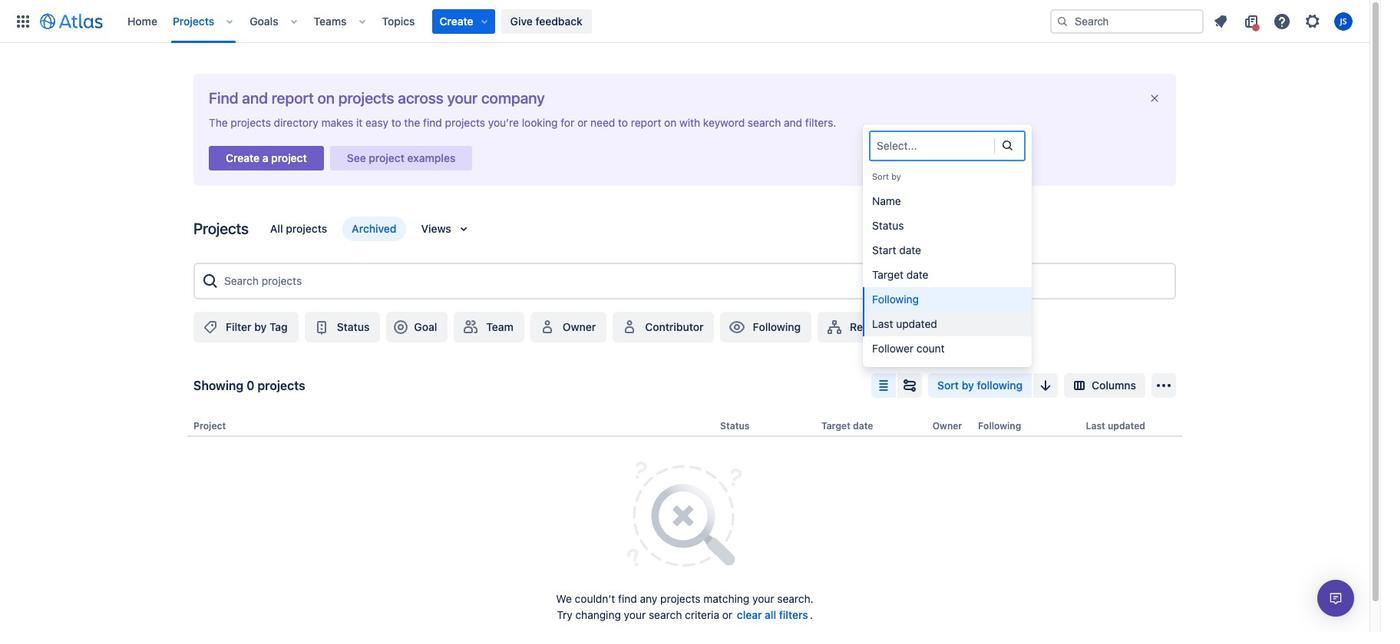 Task type: vqa. For each thing, say whether or not it's contained in the screenshot.
Goals
yes



Task type: describe. For each thing, give the bounding box(es) containing it.
following image
[[728, 318, 747, 336]]

settings image
[[1304, 12, 1322, 30]]

find and report on projects across your company
[[209, 89, 545, 107]]

any
[[640, 592, 658, 605]]

1 vertical spatial report
[[631, 116, 662, 129]]

give feedback button
[[501, 9, 592, 33]]

goal button
[[387, 312, 448, 342]]

views
[[421, 222, 451, 235]]

follower
[[872, 342, 914, 355]]

it
[[356, 116, 363, 129]]

a
[[262, 151, 268, 164]]

updated for owner
[[1108, 420, 1146, 432]]

see project examples
[[347, 151, 456, 164]]

project inside create a project button
[[271, 151, 307, 164]]

contributor button
[[613, 312, 715, 342]]

following for target
[[978, 420, 1022, 432]]

all projects button
[[261, 217, 337, 241]]

clear
[[737, 608, 762, 621]]

the
[[209, 116, 228, 129]]

1 horizontal spatial on
[[664, 116, 677, 129]]

company
[[481, 89, 545, 107]]

1 vertical spatial projects
[[194, 220, 249, 237]]

help image
[[1273, 12, 1292, 30]]

for
[[561, 116, 575, 129]]

following inside button
[[753, 320, 801, 333]]

you're
[[488, 116, 519, 129]]

by for filter by tag
[[254, 320, 267, 333]]

topics
[[382, 14, 415, 27]]

projects up it
[[338, 89, 394, 107]]

account image
[[1335, 12, 1353, 30]]

reporting line
[[850, 320, 921, 333]]

following for start
[[872, 293, 919, 306]]

columns
[[1092, 379, 1137, 392]]

by for sort by
[[892, 171, 902, 181]]

by for sort by following
[[962, 379, 974, 392]]

showing 0 projects
[[194, 379, 305, 392]]

status for project
[[720, 420, 750, 432]]

archived button
[[343, 217, 406, 241]]

try
[[557, 608, 573, 621]]

date for target date
[[900, 243, 922, 257]]

with
[[680, 116, 701, 129]]

projects inside all projects button
[[286, 222, 327, 235]]

start date
[[872, 243, 922, 257]]

see project examples button
[[330, 141, 473, 175]]

criteria
[[685, 608, 720, 621]]

all
[[765, 608, 777, 621]]

your for company
[[447, 89, 478, 107]]

we couldn't find any projects matching your search. try changing your search criteria or clear all filters .
[[556, 592, 814, 621]]

archived
[[352, 222, 397, 235]]

feedback
[[536, 14, 583, 27]]

makes
[[321, 116, 353, 129]]

reporting
[[850, 320, 900, 333]]

0 horizontal spatial find
[[423, 116, 442, 129]]

give feedback
[[510, 14, 583, 27]]

search image
[[1057, 15, 1069, 27]]

line
[[903, 320, 921, 333]]

need
[[591, 116, 615, 129]]

create for create
[[440, 14, 474, 27]]

clear all filters button
[[736, 607, 810, 625]]

goals link
[[245, 9, 283, 33]]

status image
[[312, 318, 331, 336]]

find
[[209, 89, 239, 107]]

teams link
[[309, 9, 351, 33]]

filters
[[779, 608, 808, 621]]

projects right 0
[[258, 379, 305, 392]]

keyword
[[703, 116, 745, 129]]

goals
[[250, 14, 278, 27]]

showing
[[194, 379, 244, 392]]

projects left you're
[[445, 116, 485, 129]]

0 horizontal spatial report
[[272, 89, 314, 107]]

1 vertical spatial owner
[[933, 420, 963, 432]]

the projects directory makes it easy to the find projects you're looking for or need to report on with keyword search and filters.
[[209, 116, 837, 129]]

last updated for owner
[[1086, 420, 1146, 432]]

last for owner
[[1086, 420, 1106, 432]]

1 vertical spatial target date
[[822, 420, 874, 432]]

sort for sort by
[[872, 171, 889, 181]]

more options image
[[1155, 376, 1173, 395]]

changing
[[576, 608, 621, 621]]

examples
[[408, 151, 456, 164]]

all
[[270, 222, 283, 235]]

status for name
[[872, 219, 904, 232]]

home link
[[123, 9, 162, 33]]

sort by following button
[[929, 373, 1032, 398]]

0 vertical spatial target
[[872, 268, 904, 281]]

notifications image
[[1212, 12, 1230, 30]]

matching
[[704, 592, 750, 605]]

views button
[[412, 217, 482, 241]]

across
[[398, 89, 444, 107]]

looking
[[522, 116, 558, 129]]

switch to... image
[[14, 12, 32, 30]]

1 horizontal spatial and
[[784, 116, 803, 129]]

project inside see project examples button
[[369, 151, 405, 164]]



Task type: locate. For each thing, give the bounding box(es) containing it.
project right a
[[271, 151, 307, 164]]

topics link
[[378, 9, 420, 33]]

0 horizontal spatial status
[[337, 320, 370, 333]]

last updated
[[872, 317, 938, 330], [1086, 420, 1146, 432]]

display as timeline image
[[901, 376, 919, 395]]

1 horizontal spatial updated
[[1108, 420, 1146, 432]]

1 horizontal spatial by
[[892, 171, 902, 181]]

2 project from the left
[[369, 151, 405, 164]]

following button
[[721, 312, 812, 342]]

banner containing home
[[0, 0, 1370, 43]]

1 vertical spatial last updated
[[1086, 420, 1146, 432]]

1 horizontal spatial to
[[618, 116, 628, 129]]

reverse sort order image
[[1037, 376, 1055, 395]]

find right the "the"
[[423, 116, 442, 129]]

0 vertical spatial create
[[440, 14, 474, 27]]

1 horizontal spatial or
[[723, 608, 733, 621]]

1 to from the left
[[391, 116, 401, 129]]

0 vertical spatial owner
[[563, 320, 596, 333]]

0 vertical spatial on
[[318, 89, 335, 107]]

filter
[[226, 320, 252, 333]]

give
[[510, 14, 533, 27]]

following up reporting line
[[872, 293, 919, 306]]

or down matching
[[723, 608, 733, 621]]

0 horizontal spatial target
[[822, 420, 851, 432]]

your right across
[[447, 89, 478, 107]]

2 horizontal spatial following
[[978, 420, 1022, 432]]

project
[[271, 151, 307, 164], [369, 151, 405, 164]]

easy
[[366, 116, 389, 129]]

banner
[[0, 0, 1370, 43]]

last updated for target date
[[872, 317, 938, 330]]

0 horizontal spatial project
[[271, 151, 307, 164]]

and right "find" on the top of the page
[[242, 89, 268, 107]]

2 vertical spatial following
[[978, 420, 1022, 432]]

projects right home
[[173, 14, 214, 27]]

your down any
[[624, 608, 646, 621]]

1 horizontal spatial find
[[618, 592, 637, 605]]

report up directory
[[272, 89, 314, 107]]

0 horizontal spatial on
[[318, 89, 335, 107]]

owner inside button
[[563, 320, 596, 333]]

0 horizontal spatial search
[[649, 608, 682, 621]]

filters.
[[806, 116, 837, 129]]

report right need
[[631, 116, 662, 129]]

sort inside the 'sort by following' popup button
[[938, 379, 959, 392]]

directory
[[274, 116, 319, 129]]

last for target date
[[872, 317, 893, 330]]

1 vertical spatial and
[[784, 116, 803, 129]]

0 vertical spatial sort
[[872, 171, 889, 181]]

sort
[[872, 171, 889, 181], [938, 379, 959, 392]]

or for for
[[578, 116, 588, 129]]

name
[[872, 194, 901, 207]]

1 horizontal spatial last updated
[[1086, 420, 1146, 432]]

1 vertical spatial sort
[[938, 379, 959, 392]]

1 vertical spatial your
[[753, 592, 775, 605]]

home
[[127, 14, 157, 27]]

following right following icon
[[753, 320, 801, 333]]

open image
[[998, 136, 1017, 154]]

or inside we couldn't find any projects matching your search. try changing your search criteria or clear all filters .
[[723, 608, 733, 621]]

sort by following
[[938, 379, 1023, 392]]

0 horizontal spatial your
[[447, 89, 478, 107]]

last
[[872, 317, 893, 330], [1086, 420, 1106, 432]]

see
[[347, 151, 366, 164]]

2 to from the left
[[618, 116, 628, 129]]

0 horizontal spatial to
[[391, 116, 401, 129]]

1 project from the left
[[271, 151, 307, 164]]

and
[[242, 89, 268, 107], [784, 116, 803, 129]]

2 horizontal spatial by
[[962, 379, 974, 392]]

or
[[578, 116, 588, 129], [723, 608, 733, 621]]

by
[[892, 171, 902, 181], [254, 320, 267, 333], [962, 379, 974, 392]]

.
[[810, 608, 813, 621]]

owner
[[563, 320, 596, 333], [933, 420, 963, 432]]

0 vertical spatial or
[[578, 116, 588, 129]]

1 horizontal spatial search
[[748, 116, 781, 129]]

sort right display as timeline icon
[[938, 379, 959, 392]]

1 horizontal spatial status
[[720, 420, 750, 432]]

0 vertical spatial last updated
[[872, 317, 938, 330]]

by inside filter by tag button
[[254, 320, 267, 333]]

2 vertical spatial status
[[720, 420, 750, 432]]

projects right the
[[231, 116, 271, 129]]

on left with
[[664, 116, 677, 129]]

following
[[977, 379, 1023, 392]]

last updated up follower count
[[872, 317, 938, 330]]

1 vertical spatial target
[[822, 420, 851, 432]]

create left a
[[226, 151, 260, 164]]

0 horizontal spatial sort
[[872, 171, 889, 181]]

couldn't
[[575, 592, 615, 605]]

0 vertical spatial following
[[872, 293, 919, 306]]

find
[[423, 116, 442, 129], [618, 592, 637, 605]]

1 vertical spatial create
[[226, 151, 260, 164]]

1 vertical spatial following
[[753, 320, 801, 333]]

0 vertical spatial projects
[[173, 14, 214, 27]]

0 horizontal spatial create
[[226, 151, 260, 164]]

close banner image
[[1149, 92, 1161, 104]]

1 vertical spatial search
[[649, 608, 682, 621]]

0 horizontal spatial last updated
[[872, 317, 938, 330]]

and left filters.
[[784, 116, 803, 129]]

or right for
[[578, 116, 588, 129]]

your for search.
[[753, 592, 775, 605]]

date for owner
[[853, 420, 874, 432]]

create
[[440, 14, 474, 27], [226, 151, 260, 164]]

projects right all
[[286, 222, 327, 235]]

search inside we couldn't find any projects matching your search. try changing your search criteria or clear all filters .
[[649, 608, 682, 621]]

sort for sort by following
[[938, 379, 959, 392]]

last up the follower
[[872, 317, 893, 330]]

all projects
[[270, 222, 327, 235]]

projects inside top "element"
[[173, 14, 214, 27]]

target date
[[872, 268, 929, 281], [822, 420, 874, 432]]

0 vertical spatial date
[[900, 243, 922, 257]]

project
[[194, 420, 226, 432]]

last updated down columns
[[1086, 420, 1146, 432]]

0
[[247, 379, 255, 392]]

columns button
[[1064, 373, 1146, 398]]

following
[[872, 293, 919, 306], [753, 320, 801, 333], [978, 420, 1022, 432]]

0 vertical spatial find
[[423, 116, 442, 129]]

by up name
[[892, 171, 902, 181]]

search right keyword at the right of page
[[748, 116, 781, 129]]

1 vertical spatial find
[[618, 592, 637, 605]]

1 horizontal spatial following
[[872, 293, 919, 306]]

0 horizontal spatial by
[[254, 320, 267, 333]]

create button
[[432, 9, 495, 33]]

by inside the 'sort by following' popup button
[[962, 379, 974, 392]]

1 horizontal spatial create
[[440, 14, 474, 27]]

create a project
[[226, 151, 307, 164]]

status button
[[305, 312, 380, 342]]

filter by tag
[[226, 320, 288, 333]]

follower count
[[872, 342, 945, 355]]

team
[[486, 320, 514, 333]]

0 vertical spatial and
[[242, 89, 268, 107]]

0 vertical spatial report
[[272, 89, 314, 107]]

2 horizontal spatial your
[[753, 592, 775, 605]]

projects inside we couldn't find any projects matching your search. try changing your search criteria or clear all filters .
[[661, 592, 701, 605]]

0 horizontal spatial last
[[872, 317, 893, 330]]

your
[[447, 89, 478, 107], [753, 592, 775, 605], [624, 608, 646, 621]]

the
[[404, 116, 420, 129]]

tag
[[270, 320, 288, 333]]

0 horizontal spatial updated
[[896, 317, 938, 330]]

following down following
[[978, 420, 1022, 432]]

0 vertical spatial search
[[748, 116, 781, 129]]

on up the makes
[[318, 89, 335, 107]]

goal
[[414, 320, 437, 333]]

create inside button
[[226, 151, 260, 164]]

by left the 'tag'
[[254, 320, 267, 333]]

updated for target date
[[896, 317, 938, 330]]

projects up criteria at bottom
[[661, 592, 701, 605]]

select...
[[877, 139, 917, 152]]

start
[[872, 243, 897, 257]]

project right "see"
[[369, 151, 405, 164]]

Search field
[[1051, 9, 1204, 33]]

open intercom messenger image
[[1327, 589, 1346, 607]]

0 vertical spatial target date
[[872, 268, 929, 281]]

0 horizontal spatial following
[[753, 320, 801, 333]]

contributor
[[645, 320, 704, 333]]

projects link
[[168, 9, 219, 33]]

teams
[[314, 14, 347, 27]]

to left the "the"
[[391, 116, 401, 129]]

create inside popup button
[[440, 14, 474, 27]]

1 horizontal spatial your
[[624, 608, 646, 621]]

tag image
[[201, 318, 220, 336]]

1 vertical spatial by
[[254, 320, 267, 333]]

0 vertical spatial by
[[892, 171, 902, 181]]

updated down columns
[[1108, 420, 1146, 432]]

projects
[[173, 14, 214, 27], [194, 220, 249, 237]]

on
[[318, 89, 335, 107], [664, 116, 677, 129]]

count
[[917, 342, 945, 355]]

projects up search projects icon
[[194, 220, 249, 237]]

2 horizontal spatial status
[[872, 219, 904, 232]]

we
[[556, 592, 572, 605]]

last down columns dropdown button
[[1086, 420, 1106, 432]]

1 vertical spatial updated
[[1108, 420, 1146, 432]]

0 horizontal spatial owner
[[563, 320, 596, 333]]

filter by tag button
[[194, 312, 299, 342]]

1 vertical spatial or
[[723, 608, 733, 621]]

updated up follower count
[[896, 317, 938, 330]]

by left following
[[962, 379, 974, 392]]

1 vertical spatial date
[[907, 268, 929, 281]]

0 vertical spatial last
[[872, 317, 893, 330]]

owner button
[[531, 312, 607, 342]]

1 horizontal spatial target
[[872, 268, 904, 281]]

reporting line button
[[818, 312, 932, 342]]

sort by
[[872, 171, 902, 181]]

display as list image
[[875, 376, 893, 395]]

2 vertical spatial by
[[962, 379, 974, 392]]

your up all
[[753, 592, 775, 605]]

2 vertical spatial date
[[853, 420, 874, 432]]

create right topics
[[440, 14, 474, 27]]

date
[[900, 243, 922, 257], [907, 268, 929, 281], [853, 420, 874, 432]]

1 vertical spatial last
[[1086, 420, 1106, 432]]

None text field
[[877, 138, 880, 154]]

search projects image
[[201, 272, 220, 290]]

1 vertical spatial status
[[337, 320, 370, 333]]

2 vertical spatial your
[[624, 608, 646, 621]]

to right need
[[618, 116, 628, 129]]

projects
[[338, 89, 394, 107], [231, 116, 271, 129], [445, 116, 485, 129], [286, 222, 327, 235], [258, 379, 305, 392], [661, 592, 701, 605]]

top element
[[9, 0, 1051, 43]]

search.
[[777, 592, 814, 605]]

or for criteria
[[723, 608, 733, 621]]

create a project button
[[209, 141, 324, 175]]

0 vertical spatial your
[[447, 89, 478, 107]]

search down any
[[649, 608, 682, 621]]

create for create a project
[[226, 151, 260, 164]]

1 horizontal spatial last
[[1086, 420, 1106, 432]]

1 horizontal spatial owner
[[933, 420, 963, 432]]

1 horizontal spatial project
[[369, 151, 405, 164]]

find left any
[[618, 592, 637, 605]]

find inside we couldn't find any projects matching your search. try changing your search criteria or clear all filters .
[[618, 592, 637, 605]]

team button
[[454, 312, 524, 342]]

0 horizontal spatial or
[[578, 116, 588, 129]]

sort up name
[[872, 171, 889, 181]]

1 horizontal spatial report
[[631, 116, 662, 129]]

1 horizontal spatial sort
[[938, 379, 959, 392]]

1 vertical spatial on
[[664, 116, 677, 129]]

Search projects field
[[220, 267, 1169, 295]]

0 vertical spatial updated
[[896, 317, 938, 330]]

0 vertical spatial status
[[872, 219, 904, 232]]

status inside button
[[337, 320, 370, 333]]

report
[[272, 89, 314, 107], [631, 116, 662, 129]]

0 horizontal spatial and
[[242, 89, 268, 107]]



